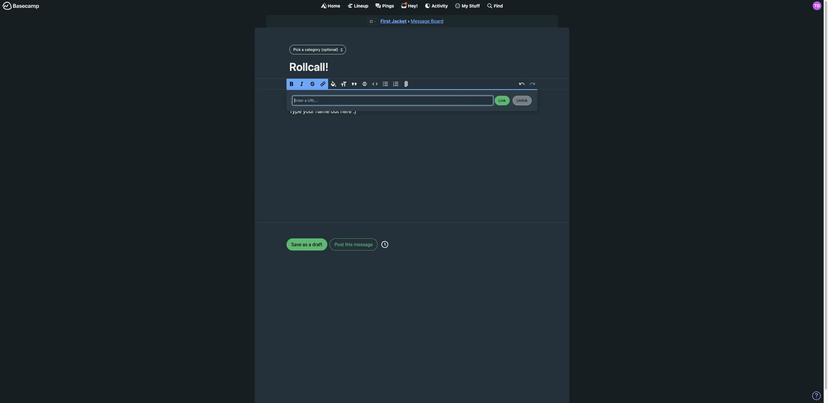 Task type: describe. For each thing, give the bounding box(es) containing it.
pick a category (optional)
[[294, 47, 338, 52]]

› message board
[[408, 19, 444, 24]]

my
[[462, 3, 469, 8]]

pings
[[383, 3, 394, 8]]

first
[[381, 19, 391, 24]]

board
[[431, 19, 444, 24]]

let's
[[330, 99, 342, 106]]

save
[[292, 242, 302, 247]]

hey!
[[408, 3, 418, 8]]

here
[[341, 108, 352, 114]]

call
[[365, 99, 373, 106]]

draft
[[313, 242, 323, 247]]

first jacket
[[381, 19, 407, 24]]

roll
[[356, 99, 363, 106]]

home
[[328, 3, 341, 8]]

first jacket link
[[381, 19, 407, 24]]

switch accounts image
[[2, 1, 39, 10]]

your
[[303, 108, 314, 114]]

as
[[303, 242, 308, 247]]

jacket
[[392, 19, 407, 24]]

post this message button
[[330, 238, 378, 251]]

(optional)
[[322, 47, 338, 52]]

find button
[[487, 3, 503, 9]]

Type a title… text field
[[290, 60, 535, 73]]

my stuff
[[462, 3, 480, 8]]

message
[[354, 242, 373, 247]]

URL url field
[[292, 96, 494, 105]]

post
[[335, 242, 344, 247]]

schedule this to post later image
[[382, 241, 389, 248]]

save as a draft
[[292, 242, 323, 247]]



Task type: vqa. For each thing, say whether or not it's contained in the screenshot.
Switch accounts image
yes



Task type: locate. For each thing, give the bounding box(es) containing it.
do
[[343, 99, 350, 106]]

hello everyone! let's do a roll call today! type your name out here :)
[[290, 99, 390, 114]]

home link
[[321, 3, 341, 9]]

lineup
[[354, 3, 369, 8]]

this
[[345, 242, 353, 247]]

save as a draft button
[[287, 238, 328, 251]]

pings button
[[376, 3, 394, 9]]

a inside button
[[302, 47, 304, 52]]

find
[[494, 3, 503, 8]]

a right pick
[[302, 47, 304, 52]]

my stuff button
[[455, 3, 480, 9]]

0 vertical spatial a
[[302, 47, 304, 52]]

stuff
[[470, 3, 480, 8]]

post this message
[[335, 242, 373, 247]]

2 horizontal spatial a
[[351, 99, 354, 106]]

a
[[302, 47, 304, 52], [351, 99, 354, 106], [309, 242, 311, 247]]

a right do at the top
[[351, 99, 354, 106]]

message board link
[[411, 19, 444, 24]]

tyler black image
[[813, 1, 822, 10]]

0 horizontal spatial a
[[302, 47, 304, 52]]

activity
[[432, 3, 448, 8]]

a inside hello everyone! let's do a roll call today! type your name out here :)
[[351, 99, 354, 106]]

pick a category (optional) button
[[290, 45, 346, 54]]

hey! button
[[401, 2, 418, 9]]

name
[[316, 108, 330, 114]]

activity link
[[425, 3, 448, 9]]

›
[[408, 19, 410, 24]]

a inside button
[[309, 242, 311, 247]]

1 vertical spatial a
[[351, 99, 354, 106]]

1 horizontal spatial a
[[309, 242, 311, 247]]

a right as
[[309, 242, 311, 247]]

type
[[290, 108, 302, 114]]

main element
[[0, 0, 824, 11]]

Write away… text field
[[272, 89, 552, 216]]

today!
[[375, 99, 390, 106]]

out
[[331, 108, 339, 114]]

category
[[305, 47, 321, 52]]

None button
[[495, 96, 510, 105], [513, 96, 532, 105], [495, 96, 510, 105], [513, 96, 532, 105]]

everyone!
[[304, 99, 328, 106]]

:)
[[353, 108, 357, 114]]

2 vertical spatial a
[[309, 242, 311, 247]]

lineup link
[[347, 3, 369, 9]]

pick
[[294, 47, 301, 52]]

message
[[411, 19, 430, 24]]

hello
[[290, 99, 302, 106]]



